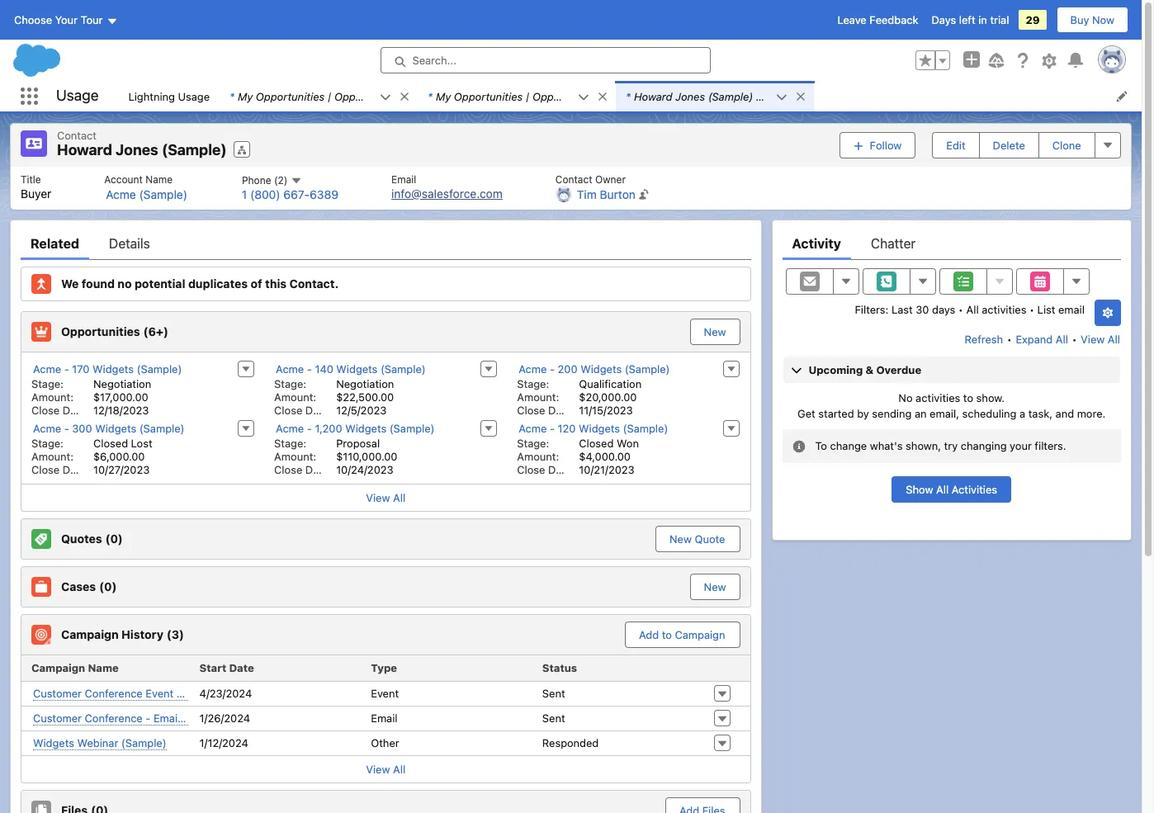 Task type: describe. For each thing, give the bounding box(es) containing it.
type
[[371, 662, 397, 675]]

qualification amount:
[[517, 377, 642, 403]]

* howard jones (sample) | contact
[[626, 90, 803, 103]]

change
[[831, 440, 867, 453]]

campaign for campaign history (3)
[[61, 627, 119, 642]]

in
[[979, 13, 988, 26]]

contact for contact owner
[[556, 173, 593, 185]]

show all activities
[[906, 483, 998, 496]]

acme for acme - 170 widgets (sample)
[[33, 362, 61, 375]]

get
[[798, 407, 816, 420]]

show
[[906, 483, 934, 496]]

start date element
[[193, 655, 364, 682]]

clone button
[[1039, 132, 1096, 158]]

closed won amount:
[[517, 437, 639, 463]]

- for 140
[[307, 362, 312, 375]]

new for (6+)
[[704, 325, 726, 338]]

proposal amount:
[[274, 437, 380, 463]]

list
[[1038, 303, 1056, 316]]

date: for 10/21/2023
[[548, 463, 575, 476]]

acme (sample) link
[[106, 187, 187, 202]]

widgets left the "webinar" on the bottom left
[[33, 736, 74, 750]]

stage: for acme - 1,200 widgets (sample)
[[274, 437, 306, 450]]

leave
[[838, 13, 867, 26]]

(3)
[[167, 627, 184, 642]]

edit
[[947, 139, 966, 152]]

all right expand all button
[[1108, 332, 1121, 346]]

* for third list item from the left
[[626, 90, 631, 103]]

close for $17,000.00 close date: 12/18/2023
[[31, 403, 60, 417]]

- for 200
[[550, 362, 555, 375]]

1 vertical spatial view all link
[[21, 484, 750, 511]]

activity
[[792, 236, 842, 251]]

last
[[892, 303, 913, 316]]

new button for opportunities (6+)
[[690, 318, 740, 345]]

- for 1,200
[[307, 422, 312, 435]]

6389
[[310, 188, 339, 202]]

0 horizontal spatial jones
[[116, 141, 158, 159]]

1 (800) 667-6389 link
[[242, 188, 339, 202]]

stage: for acme - 140 widgets (sample)
[[274, 377, 306, 390]]

closed for closed won
[[579, 437, 614, 450]]

acme - 140 widgets (sample)
[[276, 362, 426, 375]]

customer conference - email invite (sample) link
[[33, 712, 258, 726]]

(6+)
[[143, 324, 168, 338]]

tim burton
[[577, 187, 636, 201]]

we found no potential duplicates of this contact.
[[61, 276, 339, 291]]

(0) for quotes (0)
[[105, 532, 123, 546]]

acme - 120 widgets (sample) link
[[519, 422, 668, 436]]

170
[[72, 362, 90, 375]]

acme for acme - 1,200 widgets (sample)
[[276, 422, 304, 435]]

closed lost amount:
[[31, 437, 152, 463]]

won
[[617, 437, 639, 450]]

widgets for 120
[[579, 422, 620, 435]]

contact.
[[290, 276, 339, 291]]

widgets for 1,200
[[345, 422, 387, 435]]

overdue
[[877, 363, 922, 376]]

$17,000.00
[[93, 390, 148, 403]]

title
[[21, 173, 41, 185]]

no
[[899, 391, 913, 404]]

all right the expand
[[1056, 332, 1069, 346]]

refresh button
[[964, 326, 1004, 352]]

(sample) inside account name acme (sample)
[[139, 187, 187, 201]]

new quote
[[670, 532, 726, 546]]

30
[[916, 303, 930, 316]]

email for email
[[371, 712, 398, 725]]

widgets for 300
[[95, 422, 136, 435]]

delete
[[993, 139, 1026, 152]]

to change what's shown, try changing your filters. status
[[783, 429, 1122, 463]]

follow button
[[840, 132, 916, 158]]

phone (2)
[[242, 174, 290, 186]]

4/23/2024
[[200, 687, 252, 700]]

list for lightning usage link
[[11, 166, 1131, 209]]

acme for acme - 200 widgets (sample)
[[519, 362, 547, 375]]

details link
[[109, 227, 150, 260]]

amount: for $17,000.00 close date: 12/18/2023
[[31, 390, 73, 403]]

1 (800) 667-6389
[[242, 188, 339, 202]]

widgets for 140
[[336, 362, 378, 375]]

an
[[915, 407, 927, 420]]

- for 300
[[64, 422, 69, 435]]

acme for acme - 300 widgets (sample)
[[33, 422, 61, 435]]

conference for event
[[85, 687, 143, 700]]

negotiation amount: for $22,500.00
[[274, 377, 394, 403]]

status
[[543, 662, 577, 675]]

0 vertical spatial view
[[1081, 332, 1105, 346]]

1/26/2024
[[200, 712, 250, 725]]

contact for contact
[[57, 129, 97, 142]]

search...
[[413, 54, 457, 67]]

try
[[945, 440, 958, 453]]

feedback
[[870, 13, 919, 26]]

customer conference event (sample) link
[[33, 687, 222, 701]]

close for $6,000.00 close date: 10/27/2023
[[31, 463, 60, 476]]

acme for acme - 120 widgets (sample)
[[519, 422, 547, 435]]

delete button
[[979, 132, 1040, 158]]

add
[[639, 628, 659, 641]]

* for second list item from the right
[[428, 90, 433, 103]]

acme - 1,200 widgets (sample) link
[[276, 422, 435, 436]]

• left the expand
[[1007, 332, 1012, 346]]

responded
[[543, 737, 599, 750]]

date: for 10/24/2023
[[305, 463, 332, 476]]

campaign name element
[[21, 655, 193, 682]]

found
[[82, 276, 115, 291]]

1 vertical spatial view
[[366, 491, 390, 504]]

widgets for 170
[[93, 362, 134, 375]]

name for account name acme (sample)
[[146, 173, 173, 185]]

sending
[[872, 407, 912, 420]]

text default image inside to change what's shown, try changing your filters. status
[[792, 440, 806, 453]]

$110,000.00 close date: 10/24/2023
[[274, 450, 398, 476]]

&
[[866, 363, 874, 376]]

closed for closed lost
[[93, 437, 128, 450]]

140
[[315, 362, 334, 375]]

3 | from the left
[[756, 90, 760, 103]]

- down customer conference event (sample) link
[[146, 712, 151, 725]]

quotes (0)
[[61, 532, 123, 546]]

contact inside list item
[[763, 90, 803, 103]]

new inside button
[[670, 532, 692, 546]]

to
[[816, 440, 828, 453]]

new quote button
[[657, 527, 739, 551]]

conference for -
[[85, 712, 143, 725]]

tim burton link
[[577, 187, 636, 202]]

stage: for acme - 120 widgets (sample)
[[517, 437, 549, 450]]

all inside "button"
[[937, 483, 949, 496]]

burton
[[600, 187, 636, 201]]

date: for 10/27/2023
[[63, 463, 89, 476]]

clone
[[1053, 139, 1082, 152]]

new for (0)
[[704, 580, 726, 593]]

$4,000.00
[[579, 450, 631, 463]]

amount: inside closed won amount:
[[517, 450, 559, 463]]

amount: for $20,000.00 close date: 11/15/2023
[[517, 390, 559, 403]]

more.
[[1078, 407, 1106, 420]]

info@salesforce.com link
[[392, 186, 503, 200]]

chatter
[[871, 236, 916, 251]]

date: for 11/15/2023
[[548, 403, 575, 417]]

negotiation amount: for $17,000.00
[[31, 377, 151, 403]]

amount: for $22,500.00 close date: 12/5/2023
[[274, 390, 316, 403]]

close for $4,000.00 close date: 10/21/2023
[[517, 463, 545, 476]]

1 list item from the left
[[220, 81, 418, 112]]

leave feedback
[[838, 13, 919, 26]]

this
[[265, 276, 287, 291]]

close for $22,500.00 close date: 12/5/2023
[[274, 403, 303, 417]]

1 horizontal spatial jones
[[676, 90, 705, 103]]

3 list item from the left
[[616, 81, 814, 112]]

your
[[1010, 440, 1032, 453]]

120
[[558, 422, 576, 435]]

related
[[31, 236, 79, 251]]

tab list containing activity
[[783, 227, 1122, 260]]

widgets webinar (sample) link
[[33, 736, 167, 750]]

show.
[[977, 391, 1005, 404]]

a
[[1020, 407, 1026, 420]]



Task type: vqa. For each thing, say whether or not it's contained in the screenshot.
Conference to the bottom
yes



Task type: locate. For each thing, give the bounding box(es) containing it.
close up proposal amount:
[[274, 403, 303, 417]]

upcoming
[[809, 363, 863, 376]]

usage right lightning
[[178, 90, 210, 103]]

lightning
[[128, 90, 175, 103]]

acme down account
[[106, 187, 136, 201]]

0 horizontal spatial contact
[[57, 129, 97, 142]]

amount: down 140
[[274, 390, 316, 403]]

email left invite
[[154, 712, 180, 725]]

1,200
[[315, 422, 342, 435]]

close up closed lost amount:
[[31, 403, 60, 417]]

1 | from the left
[[328, 90, 332, 103]]

view down 10/24/2023
[[366, 491, 390, 504]]

to left show.
[[964, 391, 974, 404]]

edit button
[[933, 132, 980, 158]]

cases image
[[31, 577, 51, 597]]

closed
[[93, 437, 128, 450], [579, 437, 614, 450]]

view all down 'other'
[[366, 763, 406, 776]]

campaign right add
[[675, 628, 726, 641]]

1 horizontal spatial howard
[[634, 90, 673, 103]]

acme - 200 widgets (sample) link
[[519, 362, 670, 376]]

acme - 200 widgets (sample)
[[519, 362, 670, 375]]

amount: inside the qualification amount:
[[517, 390, 559, 403]]

2 customer from the top
[[33, 712, 82, 725]]

stage: down $20,000.00 close date: 11/15/2023
[[517, 437, 549, 450]]

1 vertical spatial activities
[[916, 391, 961, 404]]

my for second list item from the right
[[436, 90, 451, 103]]

date: up 1,200
[[305, 403, 332, 417]]

activities
[[982, 303, 1027, 316], [916, 391, 961, 404]]

2 closed from the left
[[579, 437, 614, 450]]

name up acme (sample) link
[[146, 173, 173, 185]]

1 customer from the top
[[33, 687, 82, 700]]

date: inside $20,000.00 close date: 11/15/2023
[[548, 403, 575, 417]]

task,
[[1029, 407, 1053, 420]]

negotiation down 'acme - 140 widgets (sample)' link
[[336, 377, 394, 390]]

negotiation down acme - 170 widgets (sample) link
[[93, 377, 151, 390]]

amount: down 200
[[517, 390, 559, 403]]

1 negotiation from the left
[[93, 377, 151, 390]]

stage: for acme - 200 widgets (sample)
[[517, 377, 549, 390]]

what's
[[870, 440, 903, 453]]

event down the type
[[371, 687, 399, 700]]

2 * from the left
[[428, 90, 433, 103]]

stage: down $17,000.00 close date: 12/18/2023
[[31, 437, 64, 450]]

0 vertical spatial sent
[[543, 687, 565, 700]]

close for $20,000.00 close date: 11/15/2023
[[517, 403, 545, 417]]

$17,000.00 close date: 12/18/2023
[[31, 390, 149, 417]]

0 vertical spatial customer
[[33, 687, 82, 700]]

1 horizontal spatial closed
[[579, 437, 614, 450]]

1 vertical spatial name
[[88, 662, 119, 675]]

1 horizontal spatial negotiation
[[336, 377, 394, 390]]

sent up responded
[[543, 712, 565, 725]]

1 horizontal spatial |
[[526, 90, 530, 103]]

add to campaign
[[639, 628, 726, 641]]

300
[[72, 422, 92, 435]]

1 horizontal spatial activities
[[982, 303, 1027, 316]]

acme inside account name acme (sample)
[[106, 187, 136, 201]]

expand
[[1016, 332, 1053, 346]]

0 horizontal spatial usage
[[56, 87, 99, 104]]

1 vertical spatial sent
[[543, 712, 565, 725]]

1 horizontal spatial contact
[[556, 173, 593, 185]]

start date
[[200, 662, 254, 675]]

date: inside $4,000.00 close date: 10/21/2023
[[548, 463, 575, 476]]

amount: down 170
[[31, 390, 73, 403]]

1 horizontal spatial to
[[964, 391, 974, 404]]

my down search...
[[436, 90, 451, 103]]

contact image
[[21, 130, 47, 157]]

0 horizontal spatial name
[[88, 662, 119, 675]]

widgets down 11/15/2023
[[579, 422, 620, 435]]

- left 300 at the left
[[64, 422, 69, 435]]

sent for email
[[543, 712, 565, 725]]

view all link down 'other'
[[21, 755, 750, 783]]

0 vertical spatial contact
[[763, 90, 803, 103]]

10/21/2023
[[579, 463, 635, 476]]

- left 170
[[64, 362, 69, 375]]

0 vertical spatial view all link
[[1080, 326, 1122, 352]]

$4,000.00 close date: 10/21/2023
[[517, 450, 635, 476]]

2 vertical spatial new
[[704, 580, 726, 593]]

text default image
[[380, 91, 392, 103], [776, 91, 788, 103], [290, 175, 302, 187], [792, 440, 806, 453]]

0 horizontal spatial * my opportunities | opportunities
[[230, 90, 403, 103]]

0 horizontal spatial event
[[146, 687, 174, 700]]

email,
[[930, 407, 960, 420]]

1 * from the left
[[230, 90, 235, 103]]

(0) right quotes
[[105, 532, 123, 546]]

tim
[[577, 187, 597, 201]]

closed inside closed lost amount:
[[93, 437, 128, 450]]

name inside the related "tab panel"
[[88, 662, 119, 675]]

close for $110,000.00 close date: 10/24/2023
[[274, 463, 303, 476]]

days left in trial
[[932, 13, 1010, 26]]

to inside the no activities to show. get started by sending an email, scheduling a task, and more.
[[964, 391, 974, 404]]

0 vertical spatial to
[[964, 391, 974, 404]]

my right lightning usage link
[[238, 90, 253, 103]]

2 vertical spatial view
[[366, 763, 390, 776]]

view all link
[[1080, 326, 1122, 352], [21, 484, 750, 511], [21, 755, 750, 783]]

2 my from the left
[[436, 90, 451, 103]]

days
[[932, 303, 956, 316]]

status element
[[536, 655, 707, 682]]

conference down campaign name element
[[85, 687, 143, 700]]

opportunities image
[[31, 322, 51, 342]]

date: for 12/5/2023
[[305, 403, 332, 417]]

acme - 140 widgets (sample) link
[[276, 362, 426, 376]]

contact
[[763, 90, 803, 103], [57, 129, 97, 142], [556, 173, 593, 185]]

0 horizontal spatial activities
[[916, 391, 961, 404]]

campaign up campaign name
[[61, 627, 119, 642]]

trial
[[991, 13, 1010, 26]]

widgets up qualification
[[581, 362, 622, 375]]

name for campaign name
[[88, 662, 119, 675]]

changing
[[961, 440, 1007, 453]]

- left 1,200
[[307, 422, 312, 435]]

0 horizontal spatial to
[[662, 628, 672, 641]]

1 vertical spatial view all
[[366, 763, 406, 776]]

acme left 140
[[276, 362, 304, 375]]

0 vertical spatial activities
[[982, 303, 1027, 316]]

close inside $20,000.00 close date: 11/15/2023
[[517, 403, 545, 417]]

acme left 1,200
[[276, 422, 304, 435]]

0 vertical spatial list
[[118, 81, 1142, 112]]

1 vertical spatial new
[[670, 532, 692, 546]]

closed down acme - 120 widgets (sample) link at the bottom
[[579, 437, 614, 450]]

view all down 10/24/2023
[[366, 491, 406, 504]]

widgets up $17,000.00
[[93, 362, 134, 375]]

negotiation amount: down 140
[[274, 377, 394, 403]]

0 horizontal spatial *
[[230, 90, 235, 103]]

negotiation amount: down 170
[[31, 377, 151, 403]]

$20,000.00
[[579, 390, 637, 403]]

customer for customer conference - email invite (sample)
[[33, 712, 82, 725]]

type element
[[364, 655, 536, 682]]

my
[[238, 90, 253, 103], [436, 90, 451, 103]]

-
[[64, 362, 69, 375], [307, 362, 312, 375], [550, 362, 555, 375], [64, 422, 69, 435], [307, 422, 312, 435], [550, 422, 555, 435], [146, 712, 151, 725]]

0 vertical spatial new
[[704, 325, 726, 338]]

0 vertical spatial howard
[[634, 90, 673, 103]]

acme - 1,200 widgets (sample)
[[276, 422, 435, 435]]

customer up the "webinar" on the bottom left
[[33, 712, 82, 725]]

1 vertical spatial howard
[[57, 141, 112, 159]]

filters.
[[1035, 440, 1067, 453]]

list containing lightning usage
[[118, 81, 1142, 112]]

amount: down 300 at the left
[[31, 450, 73, 463]]

campaign
[[61, 627, 119, 642], [675, 628, 726, 641], [31, 662, 85, 675]]

2 negotiation from the left
[[336, 377, 394, 390]]

1 horizontal spatial my
[[436, 90, 451, 103]]

conference down customer conference event (sample) link
[[85, 712, 143, 725]]

howard jones (sample)
[[57, 141, 227, 159]]

2 vertical spatial contact
[[556, 173, 593, 185]]

all right days
[[967, 303, 979, 316]]

list containing buyer
[[11, 166, 1131, 209]]

jones
[[676, 90, 705, 103], [116, 141, 158, 159]]

upcoming & overdue button
[[783, 356, 1121, 383]]

•
[[959, 303, 964, 316], [1030, 303, 1035, 316], [1007, 332, 1012, 346], [1072, 332, 1077, 346]]

usage left lightning
[[56, 87, 99, 104]]

2 | from the left
[[526, 90, 530, 103]]

duplicates
[[188, 276, 248, 291]]

3 * from the left
[[626, 90, 631, 103]]

close down acme - 120 widgets (sample) link at the bottom
[[517, 463, 545, 476]]

(0) for cases (0)
[[99, 580, 117, 594]]

opportunities inside the related "tab panel"
[[61, 324, 140, 338]]

we
[[61, 276, 79, 291]]

amount: down 120
[[517, 450, 559, 463]]

1 horizontal spatial negotiation amount:
[[274, 377, 394, 403]]

date:
[[63, 403, 89, 417], [305, 403, 332, 417], [548, 403, 575, 417], [63, 463, 89, 476], [305, 463, 332, 476], [548, 463, 575, 476]]

closed down acme - 300 widgets (sample) link
[[93, 437, 128, 450]]

2 view all from the top
[[366, 763, 406, 776]]

shown,
[[906, 440, 942, 453]]

close inside $4,000.00 close date: 10/21/2023
[[517, 463, 545, 476]]

(0) right cases
[[99, 580, 117, 594]]

campaign for campaign name
[[31, 662, 85, 675]]

tab list up days
[[783, 227, 1122, 260]]

acme inside "link"
[[276, 422, 304, 435]]

close inside $17,000.00 close date: 12/18/2023
[[31, 403, 60, 417]]

10/27/2023
[[93, 463, 150, 476]]

10/24/2023
[[336, 463, 394, 476]]

acme left 200
[[519, 362, 547, 375]]

• left list
[[1030, 303, 1035, 316]]

close left 10/24/2023
[[274, 463, 303, 476]]

0 vertical spatial conference
[[85, 687, 143, 700]]

acme left 300 at the left
[[33, 422, 61, 435]]

• down the email
[[1072, 332, 1077, 346]]

amount: inside proposal amount:
[[274, 450, 316, 463]]

to change what's shown, try changing your filters.
[[816, 440, 1067, 453]]

close up closed won amount:
[[517, 403, 545, 417]]

stage: for acme - 300 widgets (sample)
[[31, 437, 64, 450]]

activities up refresh button
[[982, 303, 1027, 316]]

date: inside $22,500.00 close date: 12/5/2023
[[305, 403, 332, 417]]

no
[[118, 276, 132, 291]]

amount:
[[31, 390, 73, 403], [274, 390, 316, 403], [517, 390, 559, 403], [31, 450, 73, 463], [274, 450, 316, 463], [517, 450, 559, 463]]

widgets up $22,500.00
[[336, 362, 378, 375]]

1 sent from the top
[[543, 687, 565, 700]]

stage: down 'acme - 140 widgets (sample)' link
[[274, 377, 306, 390]]

to inside button
[[662, 628, 672, 641]]

$110,000.00
[[336, 450, 398, 463]]

0 horizontal spatial howard
[[57, 141, 112, 159]]

acme - 120 widgets (sample)
[[519, 422, 668, 435]]

and
[[1056, 407, 1075, 420]]

2 * my opportunities | opportunities from the left
[[428, 90, 602, 103]]

view all link down 10/24/2023
[[21, 484, 750, 511]]

tab list down the 6389 on the top
[[21, 227, 751, 260]]

date: inside $110,000.00 close date: 10/24/2023
[[305, 463, 332, 476]]

list item
[[220, 81, 418, 112], [418, 81, 616, 112], [616, 81, 814, 112]]

date: down 120
[[548, 463, 575, 476]]

- for 170
[[64, 362, 69, 375]]

name
[[146, 173, 173, 185], [88, 662, 119, 675]]

1 * my opportunities | opportunities from the left
[[230, 90, 403, 103]]

1 vertical spatial jones
[[116, 141, 158, 159]]

• right days
[[959, 303, 964, 316]]

12/5/2023
[[336, 403, 387, 417]]

list for "leave feedback" link
[[118, 81, 1142, 112]]

1 negotiation amount: from the left
[[31, 377, 151, 403]]

quotes
[[61, 532, 102, 546]]

lost
[[131, 437, 152, 450]]

- left 120
[[550, 422, 555, 435]]

1 view all from the top
[[366, 491, 406, 504]]

1 vertical spatial to
[[662, 628, 672, 641]]

related tab panel
[[21, 260, 751, 814]]

choose your tour
[[14, 13, 103, 26]]

show all activities button
[[892, 477, 1012, 503]]

0 horizontal spatial closed
[[93, 437, 128, 450]]

email up 'other'
[[371, 712, 398, 725]]

12/18/2023
[[93, 403, 149, 417]]

close left $6,000.00
[[31, 463, 60, 476]]

1 horizontal spatial * my opportunities | opportunities
[[428, 90, 602, 103]]

1 conference from the top
[[85, 687, 143, 700]]

sent down status
[[543, 687, 565, 700]]

view down 'other'
[[366, 763, 390, 776]]

1 vertical spatial conference
[[85, 712, 143, 725]]

date: down 1,200
[[305, 463, 332, 476]]

scheduling
[[963, 407, 1017, 420]]

1 tab list from the left
[[21, 227, 751, 260]]

1 horizontal spatial event
[[371, 687, 399, 700]]

view all link down the email
[[1080, 326, 1122, 352]]

$22,500.00 close date: 12/5/2023
[[274, 390, 394, 417]]

close inside $22,500.00 close date: 12/5/2023
[[274, 403, 303, 417]]

1 closed from the left
[[93, 437, 128, 450]]

account name acme (sample)
[[104, 173, 187, 201]]

1 vertical spatial list
[[11, 166, 1131, 209]]

- left 140
[[307, 362, 312, 375]]

2 tab list from the left
[[783, 227, 1122, 260]]

related link
[[31, 227, 79, 260]]

text default image
[[399, 91, 411, 102], [597, 91, 609, 102], [795, 91, 807, 102], [578, 91, 590, 103]]

widgets for 200
[[581, 362, 622, 375]]

2 new button from the top
[[690, 574, 740, 600]]

1 horizontal spatial *
[[428, 90, 433, 103]]

sent for event
[[543, 687, 565, 700]]

1 vertical spatial customer
[[33, 712, 82, 725]]

$6,000.00
[[93, 450, 145, 463]]

2 list item from the left
[[418, 81, 616, 112]]

0 vertical spatial new button
[[690, 318, 740, 345]]

customer conference - email invite (sample)
[[33, 712, 258, 725]]

amount: down 1,200
[[274, 450, 316, 463]]

event up customer conference - email invite (sample)
[[146, 687, 174, 700]]

chatter link
[[871, 227, 916, 260]]

date: inside $6,000.00 close date: 10/27/2023
[[63, 463, 89, 476]]

2 horizontal spatial *
[[626, 90, 631, 103]]

1 vertical spatial contact
[[57, 129, 97, 142]]

$22,500.00
[[336, 390, 394, 403]]

howard
[[634, 90, 673, 103], [57, 141, 112, 159]]

0 vertical spatial name
[[146, 173, 173, 185]]

1 horizontal spatial tab list
[[783, 227, 1122, 260]]

campaign inside button
[[675, 628, 726, 641]]

opportunities (6+)
[[61, 324, 168, 338]]

all right show
[[937, 483, 949, 496]]

2 conference from the top
[[85, 712, 143, 725]]

email for email info@salesforce.com
[[392, 173, 417, 185]]

activity link
[[792, 227, 842, 260]]

new button
[[690, 318, 740, 345], [690, 574, 740, 600]]

0 horizontal spatial |
[[328, 90, 332, 103]]

to right add
[[662, 628, 672, 641]]

1
[[242, 188, 247, 202]]

activities up email, at bottom right
[[916, 391, 961, 404]]

amount: for $110,000.00 close date: 10/24/2023
[[274, 450, 316, 463]]

- for 120
[[550, 422, 555, 435]]

add to campaign button
[[626, 622, 739, 647]]

invite
[[183, 712, 210, 725]]

contact owner
[[556, 173, 626, 185]]

acme for acme - 140 widgets (sample)
[[276, 362, 304, 375]]

group
[[916, 50, 951, 70]]

list
[[118, 81, 1142, 112], [11, 166, 1131, 209]]

name up customer conference event (sample)
[[88, 662, 119, 675]]

* for 3rd list item from the right
[[230, 90, 235, 103]]

my for 3rd list item from the right
[[238, 90, 253, 103]]

date
[[229, 662, 254, 675]]

amount: inside closed lost amount:
[[31, 450, 73, 463]]

negotiation for $22,500.00
[[336, 377, 394, 390]]

started
[[819, 407, 854, 420]]

1 vertical spatial new button
[[690, 574, 740, 600]]

date: up 120
[[548, 403, 575, 417]]

stage: down $22,500.00 close date: 12/5/2023
[[274, 437, 306, 450]]

campaign name
[[31, 662, 119, 675]]

0 horizontal spatial negotiation
[[93, 377, 151, 390]]

text default image inside the 'phone (2)' popup button
[[290, 175, 302, 187]]

tab list containing related
[[21, 227, 751, 260]]

1 horizontal spatial usage
[[178, 90, 210, 103]]

2 vertical spatial view all link
[[21, 755, 750, 783]]

2 sent from the top
[[543, 712, 565, 725]]

close inside $6,000.00 close date: 10/27/2023
[[31, 463, 60, 476]]

0 vertical spatial jones
[[676, 90, 705, 103]]

filters:
[[855, 303, 889, 316]]

200
[[558, 362, 578, 375]]

date: inside $17,000.00 close date: 12/18/2023
[[63, 403, 89, 417]]

customer for customer conference event (sample)
[[33, 687, 82, 700]]

activities inside the no activities to show. get started by sending an email, scheduling a task, and more.
[[916, 391, 961, 404]]

widgets up the proposal
[[345, 422, 387, 435]]

stage: down opportunities icon
[[31, 377, 64, 390]]

date: down 300 at the left
[[63, 463, 89, 476]]

date: for 12/18/2023
[[63, 403, 89, 417]]

new button for cases (0)
[[690, 574, 740, 600]]

close inside $110,000.00 close date: 10/24/2023
[[274, 463, 303, 476]]

follow
[[870, 139, 902, 152]]

0 horizontal spatial my
[[238, 90, 253, 103]]

0 horizontal spatial negotiation amount:
[[31, 377, 151, 403]]

account
[[104, 173, 143, 185]]

email inside email info@salesforce.com
[[392, 173, 417, 185]]

email up info@salesforce.com
[[392, 173, 417, 185]]

all down 10/24/2023
[[393, 491, 406, 504]]

tab list
[[21, 227, 751, 260], [783, 227, 1122, 260]]

all down 'other'
[[393, 763, 406, 776]]

proposal
[[336, 437, 380, 450]]

customer down campaign name
[[33, 687, 82, 700]]

- left 200
[[550, 362, 555, 375]]

details
[[109, 236, 150, 251]]

campaign down campaign history (3)
[[31, 662, 85, 675]]

stage: down the "acme - 200 widgets (sample)" link
[[517, 377, 549, 390]]

stage: for acme - 170 widgets (sample)
[[31, 377, 64, 390]]

closed inside closed won amount:
[[579, 437, 614, 450]]

1 vertical spatial (0)
[[99, 580, 117, 594]]

0 vertical spatial (0)
[[105, 532, 123, 546]]

email info@salesforce.com
[[392, 173, 503, 200]]

2 negotiation amount: from the left
[[274, 377, 394, 403]]

0 horizontal spatial tab list
[[21, 227, 751, 260]]

acme left 120
[[519, 422, 547, 435]]

|
[[328, 90, 332, 103], [526, 90, 530, 103], [756, 90, 760, 103]]

negotiation for $17,000.00
[[93, 377, 151, 390]]

2 horizontal spatial contact
[[763, 90, 803, 103]]

- inside "link"
[[307, 422, 312, 435]]

0 vertical spatial view all
[[366, 491, 406, 504]]

name inside account name acme (sample)
[[146, 173, 173, 185]]

date: up 300 at the left
[[63, 403, 89, 417]]

1 new button from the top
[[690, 318, 740, 345]]

2 horizontal spatial |
[[756, 90, 760, 103]]

1 horizontal spatial name
[[146, 173, 173, 185]]

acme left 170
[[33, 362, 61, 375]]

1 my from the left
[[238, 90, 253, 103]]

widgets down the 12/18/2023 in the left of the page
[[95, 422, 136, 435]]

view down the email
[[1081, 332, 1105, 346]]



